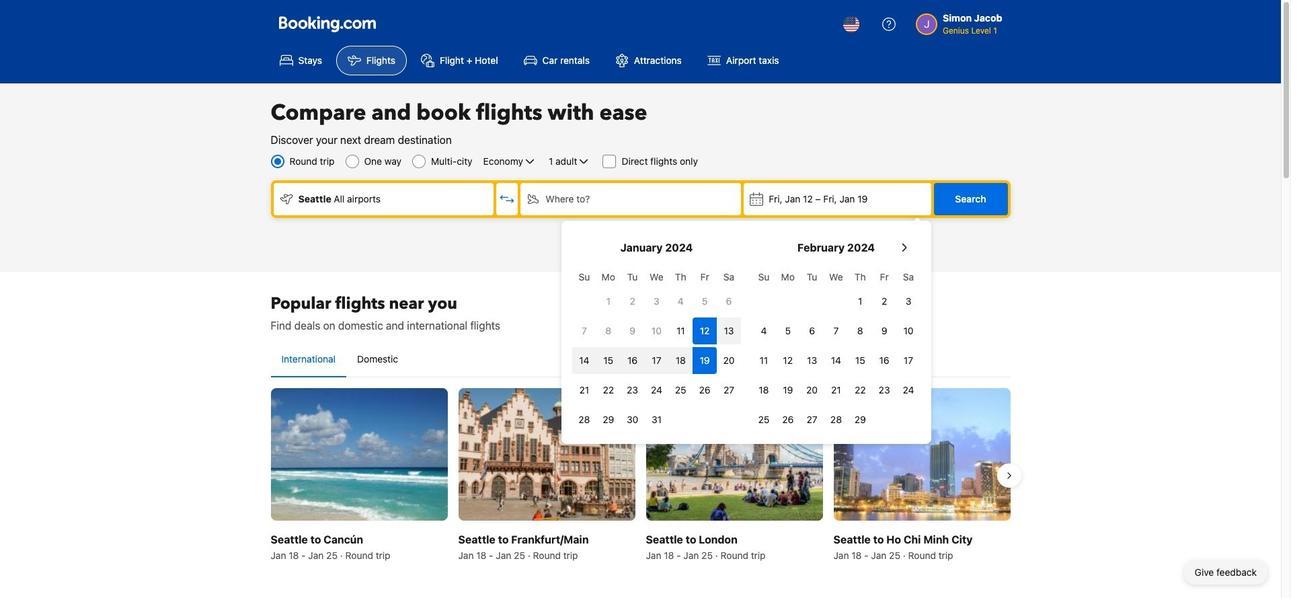 Task type: vqa. For each thing, say whether or not it's contained in the screenshot.
third Very from the bottom
no



Task type: describe. For each thing, give the bounding box(es) containing it.
14 January 2024 checkbox
[[573, 347, 597, 374]]

cell up 19 january 2024 checkbox at the bottom right of the page
[[693, 315, 717, 344]]

23 February 2024 checkbox
[[873, 377, 897, 404]]

cell up 21 january 2024 checkbox
[[573, 344, 597, 374]]

26 January 2024 checkbox
[[693, 377, 717, 404]]

cell up 26 january 2024 option
[[693, 344, 717, 374]]

25 January 2024 checkbox
[[669, 377, 693, 404]]

cell up 22 january 2024 checkbox
[[597, 344, 621, 374]]

7 February 2024 checkbox
[[824, 318, 849, 344]]

29 February 2024 checkbox
[[849, 406, 873, 433]]

29 January 2024 checkbox
[[597, 406, 621, 433]]

28 January 2024 checkbox
[[573, 406, 597, 433]]

2 grid from the left
[[752, 264, 921, 433]]

16 January 2024 checkbox
[[621, 347, 645, 374]]

13 February 2024 checkbox
[[800, 347, 824, 374]]

18 February 2024 checkbox
[[752, 377, 776, 404]]

15 February 2024 checkbox
[[849, 347, 873, 374]]

15 January 2024 checkbox
[[597, 347, 621, 374]]

seattle to london image
[[646, 388, 823, 521]]

2 February 2024 checkbox
[[873, 288, 897, 315]]

24 January 2024 checkbox
[[645, 377, 669, 404]]

4 February 2024 checkbox
[[752, 318, 776, 344]]

10 January 2024 checkbox
[[645, 318, 669, 344]]

cell up 20 january 2024 checkbox
[[717, 315, 741, 344]]

21 January 2024 checkbox
[[573, 377, 597, 404]]

9 February 2024 checkbox
[[873, 318, 897, 344]]

10 February 2024 checkbox
[[897, 318, 921, 344]]

27 January 2024 checkbox
[[717, 377, 741, 404]]

9 January 2024 checkbox
[[621, 318, 645, 344]]

8 January 2024 checkbox
[[597, 318, 621, 344]]

22 January 2024 checkbox
[[597, 377, 621, 404]]

seattle to ho chi minh city image
[[834, 388, 1011, 521]]

23 January 2024 checkbox
[[621, 377, 645, 404]]

20 January 2024 checkbox
[[717, 347, 741, 374]]

11 January 2024 checkbox
[[669, 318, 693, 344]]

31 January 2024 checkbox
[[645, 406, 669, 433]]

6 January 2024 checkbox
[[717, 288, 741, 315]]

5 January 2024 checkbox
[[693, 288, 717, 315]]

6 February 2024 checkbox
[[800, 318, 824, 344]]

22 February 2024 checkbox
[[849, 377, 873, 404]]

28 February 2024 checkbox
[[824, 406, 849, 433]]



Task type: locate. For each thing, give the bounding box(es) containing it.
27 February 2024 checkbox
[[800, 406, 824, 433]]

tab list
[[271, 342, 1011, 378]]

grid
[[573, 264, 741, 433], [752, 264, 921, 433]]

17 January 2024 checkbox
[[645, 347, 669, 374]]

18 January 2024 checkbox
[[669, 347, 693, 374]]

24 February 2024 checkbox
[[897, 377, 921, 404]]

cell up 24 january 2024 checkbox
[[645, 344, 669, 374]]

11 February 2024 checkbox
[[752, 347, 776, 374]]

17 February 2024 checkbox
[[897, 347, 921, 374]]

7 January 2024 checkbox
[[573, 318, 597, 344]]

13 January 2024 checkbox
[[717, 318, 741, 344]]

30 January 2024 checkbox
[[621, 406, 645, 433]]

your account menu simon jacob genius level 1 element
[[916, 6, 1008, 37]]

25 February 2024 checkbox
[[752, 406, 776, 433]]

cell
[[693, 315, 717, 344], [717, 315, 741, 344], [573, 344, 597, 374], [597, 344, 621, 374], [621, 344, 645, 374], [645, 344, 669, 374], [669, 344, 693, 374], [693, 344, 717, 374]]

region
[[260, 383, 1022, 568]]

8 February 2024 checkbox
[[849, 318, 873, 344]]

3 February 2024 checkbox
[[897, 288, 921, 315]]

cell up 25 january 2024 checkbox
[[669, 344, 693, 374]]

1 February 2024 checkbox
[[849, 288, 873, 315]]

seattle to frankfurt/main image
[[458, 388, 635, 521]]

5 February 2024 checkbox
[[776, 318, 800, 344]]

4 January 2024 checkbox
[[669, 288, 693, 315]]

1 January 2024 checkbox
[[597, 288, 621, 315]]

16 February 2024 checkbox
[[873, 347, 897, 374]]

cell up 23 january 2024 checkbox
[[621, 344, 645, 374]]

14 February 2024 checkbox
[[824, 347, 849, 374]]

26 February 2024 checkbox
[[776, 406, 800, 433]]

1 horizontal spatial grid
[[752, 264, 921, 433]]

3 January 2024 checkbox
[[645, 288, 669, 315]]

19 February 2024 checkbox
[[776, 377, 800, 404]]

12 January 2024 checkbox
[[693, 318, 717, 344]]

19 January 2024 checkbox
[[693, 347, 717, 374]]

12 February 2024 checkbox
[[776, 347, 800, 374]]

0 horizontal spatial grid
[[573, 264, 741, 433]]

1 grid from the left
[[573, 264, 741, 433]]

flights homepage image
[[279, 16, 376, 32]]

20 February 2024 checkbox
[[800, 377, 824, 404]]

seattle to cancún image
[[271, 388, 448, 521]]

21 February 2024 checkbox
[[824, 377, 849, 404]]

2 January 2024 checkbox
[[621, 288, 645, 315]]



